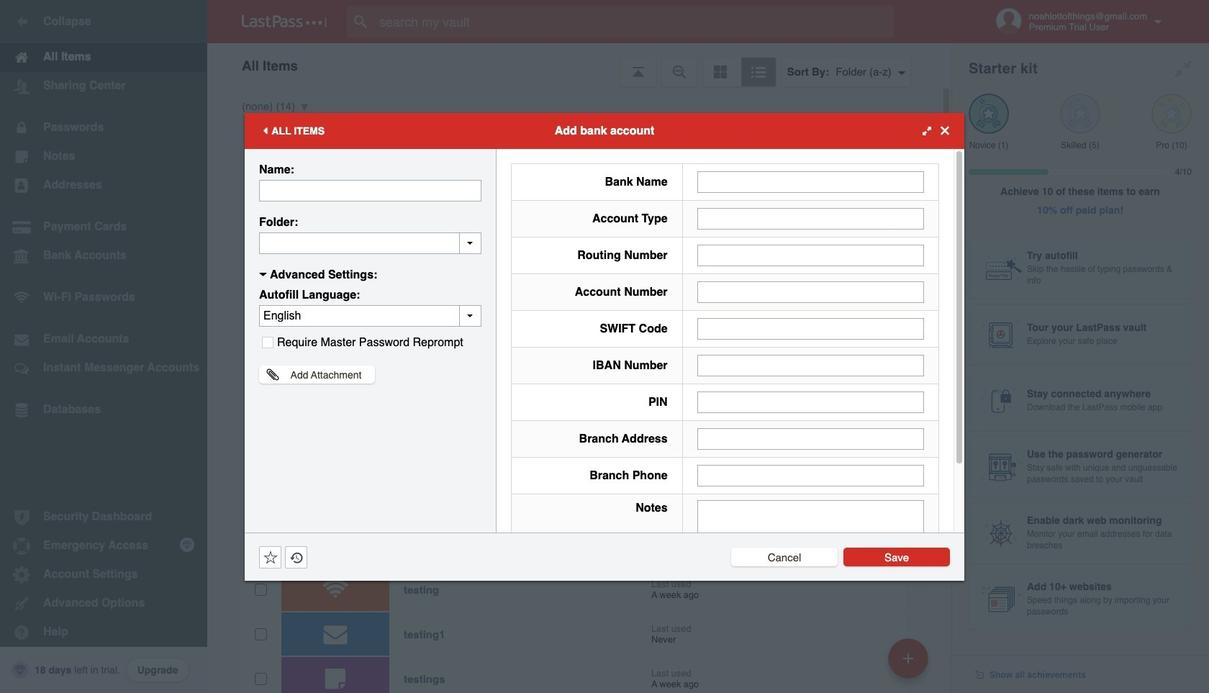 Task type: describe. For each thing, give the bounding box(es) containing it.
new item image
[[904, 653, 914, 664]]

new item navigation
[[884, 634, 938, 693]]

Search search field
[[347, 6, 922, 37]]

main navigation navigation
[[0, 0, 207, 693]]

vault options navigation
[[207, 43, 952, 86]]

search my vault text field
[[347, 6, 922, 37]]



Task type: vqa. For each thing, say whether or not it's contained in the screenshot.
the Vault options navigation
yes



Task type: locate. For each thing, give the bounding box(es) containing it.
None text field
[[697, 244, 925, 266], [697, 281, 925, 303], [697, 355, 925, 376], [697, 465, 925, 486], [697, 244, 925, 266], [697, 281, 925, 303], [697, 355, 925, 376], [697, 465, 925, 486]]

None text field
[[697, 171, 925, 193], [259, 180, 482, 201], [697, 208, 925, 229], [259, 232, 482, 254], [697, 318, 925, 340], [697, 391, 925, 413], [697, 428, 925, 450], [697, 500, 925, 589], [697, 171, 925, 193], [259, 180, 482, 201], [697, 208, 925, 229], [259, 232, 482, 254], [697, 318, 925, 340], [697, 391, 925, 413], [697, 428, 925, 450], [697, 500, 925, 589]]

lastpass image
[[242, 15, 327, 28]]

dialog
[[245, 113, 965, 599]]



